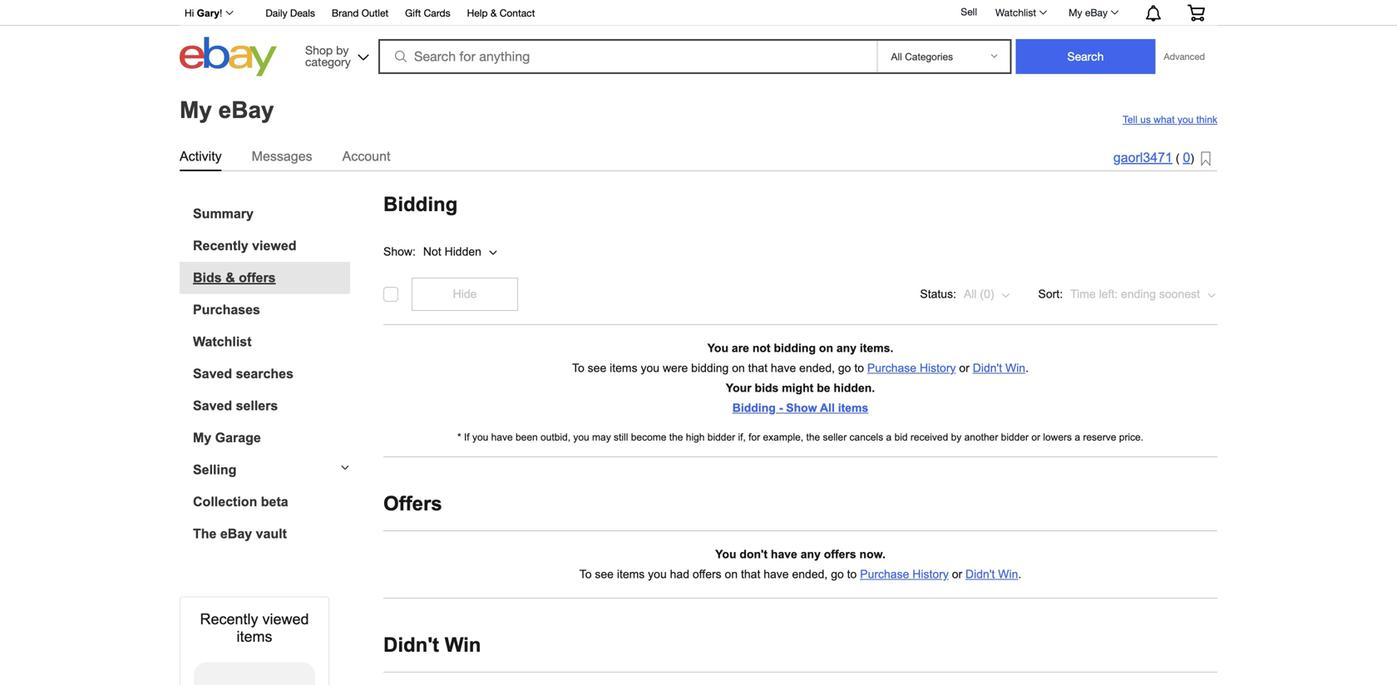 Task type: locate. For each thing, give the bounding box(es) containing it.
1 vertical spatial watchlist
[[193, 334, 252, 349]]

0 horizontal spatial &
[[225, 270, 235, 285]]

2 vertical spatial or
[[952, 568, 962, 581]]

1 vertical spatial to
[[579, 568, 592, 581]]

0 horizontal spatial all
[[820, 402, 835, 415]]

1 vertical spatial recently
[[200, 611, 258, 628]]

us
[[1140, 114, 1151, 125]]

2 a from the left
[[1075, 432, 1080, 443]]

my garage link
[[193, 430, 350, 446]]

advanced link
[[1155, 40, 1213, 73]]

1 vertical spatial purchase history link
[[860, 568, 949, 581]]

see inside you are not bidding on any items. to see items you were bidding on that have ended, go to purchase history or didn't win . your bids might be hidden. bidding - show all items
[[588, 362, 606, 375]]

have inside you are not bidding on any items. to see items you were bidding on that have ended, go to purchase history or didn't win . your bids might be hidden. bidding - show all items
[[771, 362, 796, 375]]

have
[[771, 362, 796, 375], [491, 432, 513, 443], [771, 548, 797, 561], [764, 568, 789, 581]]

you for are
[[707, 342, 728, 355]]

activity
[[180, 149, 222, 164]]

0 link
[[1183, 150, 1190, 165]]

& inside 'link'
[[490, 7, 497, 19]]

&
[[490, 7, 497, 19], [225, 270, 235, 285]]

any left items. at the right of page
[[836, 342, 857, 355]]

0 vertical spatial offers
[[239, 270, 276, 285]]

0 horizontal spatial bidder
[[707, 432, 735, 443]]

1 vertical spatial history
[[912, 568, 949, 581]]

the left high
[[669, 432, 683, 443]]

you don't have any offers now. to see items you had offers on that have ended, go to purchase history or didn't win .
[[579, 548, 1021, 581]]

you left are
[[707, 342, 728, 355]]

. inside you are not bidding on any items. to see items you were bidding on that have ended, go to purchase history or didn't win . your bids might be hidden. bidding - show all items
[[1025, 362, 1029, 375]]

1 horizontal spatial watchlist
[[995, 7, 1036, 18]]

1 vertical spatial my ebay
[[180, 97, 274, 123]]

0 vertical spatial bidding
[[774, 342, 816, 355]]

recently inside recently viewed items
[[200, 611, 258, 628]]

1 bidder from the left
[[707, 432, 735, 443]]

to inside you are not bidding on any items. to see items you were bidding on that have ended, go to purchase history or didn't win . your bids might be hidden. bidding - show all items
[[572, 362, 584, 375]]

2 vertical spatial offers
[[693, 568, 721, 581]]

none submit inside shop by category "banner"
[[1016, 39, 1155, 74]]

1 horizontal spatial bidding
[[774, 342, 816, 355]]

have down don't
[[764, 568, 789, 581]]

status: all (0)
[[920, 288, 994, 301]]

0 vertical spatial on
[[819, 342, 833, 355]]

viewed inside recently viewed items
[[262, 611, 309, 628]]

1 vertical spatial all
[[820, 402, 835, 415]]

purchase down items. at the right of page
[[867, 362, 916, 375]]

1 vertical spatial go
[[831, 568, 844, 581]]

become
[[631, 432, 666, 443]]

2 horizontal spatial offers
[[824, 548, 856, 561]]

purchases
[[193, 302, 260, 317]]

gaorl3471
[[1113, 150, 1172, 165]]

0 vertical spatial viewed
[[252, 238, 296, 253]]

bidding right were
[[691, 362, 729, 375]]

my for the my ebay link
[[1069, 7, 1082, 18]]

0 vertical spatial my
[[1069, 7, 1082, 18]]

are
[[732, 342, 749, 355]]

all inside you are not bidding on any items. to see items you were bidding on that have ended, go to purchase history or didn't win . your bids might be hidden. bidding - show all items
[[820, 402, 835, 415]]

1 vertical spatial that
[[741, 568, 760, 581]]

didn't win link
[[973, 362, 1025, 375], [965, 568, 1018, 581]]

watchlist link right sell
[[986, 2, 1054, 22]]

saved searches
[[193, 366, 294, 381]]

outbid,
[[541, 432, 570, 443]]

left:
[[1099, 288, 1118, 301]]

1 horizontal spatial the
[[806, 432, 820, 443]]

the ebay vault link
[[193, 526, 350, 542]]

0 vertical spatial that
[[748, 362, 768, 375]]

a left bid
[[886, 432, 892, 443]]

1 vertical spatial saved
[[193, 398, 232, 413]]

0 vertical spatial you
[[707, 342, 728, 355]]

daily deals link
[[266, 5, 315, 23]]

ebay
[[1085, 7, 1108, 18], [218, 97, 274, 123], [220, 526, 252, 541]]

0 horizontal spatial bidding
[[383, 193, 458, 215]]

bidding down 'bids'
[[732, 402, 776, 415]]

0 horizontal spatial any
[[801, 548, 821, 561]]

1 vertical spatial win
[[998, 568, 1018, 581]]

0 vertical spatial win
[[1005, 362, 1025, 375]]

0 vertical spatial to
[[854, 362, 864, 375]]

or inside the you don't have any offers now. to see items you had offers on that have ended, go to purchase history or didn't win .
[[952, 568, 962, 581]]

& right help
[[490, 7, 497, 19]]

0 horizontal spatial a
[[886, 432, 892, 443]]

items inside the you don't have any offers now. to see items you had offers on that have ended, go to purchase history or didn't win .
[[617, 568, 645, 581]]

0 vertical spatial .
[[1025, 362, 1029, 375]]

2 saved from the top
[[193, 398, 232, 413]]

help & contact
[[467, 7, 535, 19]]

1 vertical spatial purchase
[[860, 568, 909, 581]]

1 vertical spatial by
[[951, 432, 962, 443]]

2 the from the left
[[806, 432, 820, 443]]

0 horizontal spatial watchlist link
[[193, 334, 350, 350]]

1 vertical spatial &
[[225, 270, 235, 285]]

0 vertical spatial by
[[336, 43, 349, 57]]

1 horizontal spatial bidder
[[1001, 432, 1029, 443]]

0 vertical spatial recently
[[193, 238, 248, 253]]

watchlist inside account navigation
[[995, 7, 1036, 18]]

0 vertical spatial purchase history link
[[867, 362, 956, 375]]

purchase history link down items. at the right of page
[[867, 362, 956, 375]]

history inside you are not bidding on any items. to see items you were bidding on that have ended, go to purchase history or didn't win . your bids might be hidden. bidding - show all items
[[920, 362, 956, 375]]

2 vertical spatial my
[[193, 430, 211, 445]]

win inside the you don't have any offers now. to see items you had offers on that have ended, go to purchase history or didn't win .
[[998, 568, 1018, 581]]

the
[[669, 432, 683, 443], [806, 432, 820, 443]]

to
[[572, 362, 584, 375], [579, 568, 592, 581]]

1 vertical spatial bidding
[[691, 362, 729, 375]]

. inside the you don't have any offers now. to see items you had offers on that have ended, go to purchase history or didn't win .
[[1018, 568, 1021, 581]]

1 vertical spatial ended,
[[792, 568, 828, 581]]

1 saved from the top
[[193, 366, 232, 381]]

you
[[707, 342, 728, 355], [715, 548, 736, 561]]

recently inside recently viewed link
[[193, 238, 248, 253]]

1 vertical spatial .
[[1018, 568, 1021, 581]]

didn't win link for you are not bidding on any items.
[[973, 362, 1025, 375]]

1 horizontal spatial all
[[964, 288, 977, 301]]

bidder
[[707, 432, 735, 443], [1001, 432, 1029, 443]]

1 horizontal spatial by
[[951, 432, 962, 443]]

ebay inside account navigation
[[1085, 7, 1108, 18]]

the left the seller
[[806, 432, 820, 443]]

0 vertical spatial watchlist
[[995, 7, 1036, 18]]

you inside the you don't have any offers now. to see items you had offers on that have ended, go to purchase history or didn't win .
[[715, 548, 736, 561]]

purchase
[[867, 362, 916, 375], [860, 568, 909, 581]]

& inside the my ebay main content
[[225, 270, 235, 285]]

2 vertical spatial didn't
[[383, 634, 439, 656]]

saved up saved sellers
[[193, 366, 232, 381]]

activity link
[[180, 146, 222, 167]]

ended,
[[799, 362, 835, 375], [792, 568, 828, 581]]

1 the from the left
[[669, 432, 683, 443]]

deals
[[290, 7, 315, 19]]

bidding up not on the left top
[[383, 193, 458, 215]]

didn't inside the you don't have any offers now. to see items you had offers on that have ended, go to purchase history or didn't win .
[[965, 568, 995, 581]]

hide button
[[412, 278, 518, 311]]

1 horizontal spatial .
[[1025, 362, 1029, 375]]

go
[[838, 362, 851, 375], [831, 568, 844, 581]]

saved up "my garage"
[[193, 398, 232, 413]]

status:
[[920, 288, 956, 301]]

all left (0)
[[964, 288, 977, 301]]

by right shop
[[336, 43, 349, 57]]

have up the might
[[771, 362, 796, 375]]

gary
[[197, 7, 220, 19]]

hide
[[453, 288, 477, 301]]

or inside you are not bidding on any items. to see items you were bidding on that have ended, go to purchase history or didn't win . your bids might be hidden. bidding - show all items
[[959, 362, 969, 375]]

bidding inside you are not bidding on any items. to see items you were bidding on that have ended, go to purchase history or didn't win . your bids might be hidden. bidding - show all items
[[732, 402, 776, 415]]

collection beta link
[[193, 494, 350, 510]]

contact
[[500, 7, 535, 19]]

my garage
[[193, 430, 261, 445]]

0 horizontal spatial by
[[336, 43, 349, 57]]

see up may on the bottom left
[[588, 362, 606, 375]]

0 vertical spatial to
[[572, 362, 584, 375]]

1 horizontal spatial any
[[836, 342, 857, 355]]

collection beta
[[193, 494, 288, 509]]

1 horizontal spatial my ebay
[[1069, 7, 1108, 18]]

any inside you are not bidding on any items. to see items you were bidding on that have ended, go to purchase history or didn't win . your bids might be hidden. bidding - show all items
[[836, 342, 857, 355]]

didn't
[[973, 362, 1002, 375], [965, 568, 995, 581], [383, 634, 439, 656]]

offers
[[383, 493, 442, 515]]

1 horizontal spatial &
[[490, 7, 497, 19]]

1 vertical spatial you
[[715, 548, 736, 561]]

watchlist link
[[986, 2, 1054, 22], [193, 334, 350, 350]]

0 horizontal spatial my ebay
[[180, 97, 274, 123]]

purchase history link down now.
[[860, 568, 949, 581]]

sellers
[[236, 398, 278, 413]]

you left think
[[1177, 114, 1194, 125]]

1 vertical spatial any
[[801, 548, 821, 561]]

0 horizontal spatial watchlist
[[193, 334, 252, 349]]

bids & offers link
[[193, 270, 350, 286]]

1 horizontal spatial a
[[1075, 432, 1080, 443]]

garage
[[215, 430, 261, 445]]

hidden.
[[834, 382, 875, 395]]

offers
[[239, 270, 276, 285], [824, 548, 856, 561], [693, 568, 721, 581]]

bidder left if,
[[707, 432, 735, 443]]

that inside you are not bidding on any items. to see items you were bidding on that have ended, go to purchase history or didn't win . your bids might be hidden. bidding - show all items
[[748, 362, 768, 375]]

ended, inside you are not bidding on any items. to see items you were bidding on that have ended, go to purchase history or didn't win . your bids might be hidden. bidding - show all items
[[799, 362, 835, 375]]

that down not
[[748, 362, 768, 375]]

2 vertical spatial ebay
[[220, 526, 252, 541]]

you inside you are not bidding on any items. to see items you were bidding on that have ended, go to purchase history or didn't win . your bids might be hidden. bidding - show all items
[[707, 342, 728, 355]]

purchase history link
[[867, 362, 956, 375], [860, 568, 949, 581]]

0 vertical spatial see
[[588, 362, 606, 375]]

on up your
[[732, 362, 745, 375]]

see left "had"
[[595, 568, 614, 581]]

you inside you are not bidding on any items. to see items you were bidding on that have ended, go to purchase history or didn't win . your bids might be hidden. bidding - show all items
[[641, 362, 659, 375]]

0 vertical spatial bidding
[[383, 193, 458, 215]]

all
[[964, 288, 977, 301], [820, 402, 835, 415]]

2 vertical spatial on
[[725, 568, 738, 581]]

0 vertical spatial didn't
[[973, 362, 1002, 375]]

you left may on the bottom left
[[573, 432, 589, 443]]

you left were
[[641, 362, 659, 375]]

to
[[854, 362, 864, 375], [847, 568, 857, 581]]

have left the been
[[491, 432, 513, 443]]

offers left now.
[[824, 548, 856, 561]]

bidder right the another
[[1001, 432, 1029, 443]]

ebay for the my ebay link
[[1085, 7, 1108, 18]]

on right "had"
[[725, 568, 738, 581]]

watchlist link up saved searches link
[[193, 334, 350, 350]]

all down be
[[820, 402, 835, 415]]

1 horizontal spatial watchlist link
[[986, 2, 1054, 22]]

0 vertical spatial go
[[838, 362, 851, 375]]

time
[[1070, 288, 1096, 301]]

bidding
[[774, 342, 816, 355], [691, 362, 729, 375]]

your
[[726, 382, 751, 395]]

1 vertical spatial bidding
[[732, 402, 776, 415]]

0 vertical spatial or
[[959, 362, 969, 375]]

price.
[[1119, 432, 1143, 443]]

0 horizontal spatial bidding
[[691, 362, 729, 375]]

1 vertical spatial to
[[847, 568, 857, 581]]

bidding - show all items link
[[732, 402, 868, 415]]

0 vertical spatial ebay
[[1085, 7, 1108, 18]]

any inside the you don't have any offers now. to see items you had offers on that have ended, go to purchase history or didn't win .
[[801, 548, 821, 561]]

0 vertical spatial saved
[[193, 366, 232, 381]]

viewed for recently viewed items
[[262, 611, 309, 628]]

on up be
[[819, 342, 833, 355]]

0 vertical spatial ended,
[[799, 362, 835, 375]]

ending
[[1121, 288, 1156, 301]]

recently for recently viewed items
[[200, 611, 258, 628]]

viewed for recently viewed
[[252, 238, 296, 253]]

recently
[[193, 238, 248, 253], [200, 611, 258, 628]]

bidding right not
[[774, 342, 816, 355]]

my inside account navigation
[[1069, 7, 1082, 18]]

my ebay main content
[[7, 81, 1390, 685]]

offers down recently viewed
[[239, 270, 276, 285]]

by inside shop by category
[[336, 43, 349, 57]]

(
[[1176, 152, 1180, 165]]

0 vertical spatial watchlist link
[[986, 2, 1054, 22]]

history inside the you don't have any offers now. to see items you had offers on that have ended, go to purchase history or didn't win .
[[912, 568, 949, 581]]

if
[[464, 432, 470, 443]]

1 vertical spatial didn't win link
[[965, 568, 1018, 581]]

have right don't
[[771, 548, 797, 561]]

0 vertical spatial any
[[836, 342, 857, 355]]

0 vertical spatial history
[[920, 362, 956, 375]]

you inside "tell us what you think" link
[[1177, 114, 1194, 125]]

1 vertical spatial see
[[595, 568, 614, 581]]

to inside you are not bidding on any items. to see items you were bidding on that have ended, go to purchase history or didn't win . your bids might be hidden. bidding - show all items
[[854, 362, 864, 375]]

0 vertical spatial &
[[490, 7, 497, 19]]

saved sellers link
[[193, 398, 350, 414]]

watchlist
[[995, 7, 1036, 18], [193, 334, 252, 349]]

watchlist down 'purchases'
[[193, 334, 252, 349]]

watchlist inside the my ebay main content
[[193, 334, 252, 349]]

on
[[819, 342, 833, 355], [732, 362, 745, 375], [725, 568, 738, 581]]

1 horizontal spatial bidding
[[732, 402, 776, 415]]

by left the another
[[951, 432, 962, 443]]

None submit
[[1016, 39, 1155, 74]]

0 horizontal spatial the
[[669, 432, 683, 443]]

recently for recently viewed
[[193, 238, 248, 253]]

may
[[592, 432, 611, 443]]

1 vertical spatial viewed
[[262, 611, 309, 628]]

0 horizontal spatial .
[[1018, 568, 1021, 581]]

any right don't
[[801, 548, 821, 561]]

see
[[588, 362, 606, 375], [595, 568, 614, 581]]

my ebay inside account navigation
[[1069, 7, 1108, 18]]

purchase down now.
[[860, 568, 909, 581]]

0 vertical spatial didn't win link
[[973, 362, 1025, 375]]

offers right "had"
[[693, 568, 721, 581]]

watchlist right sell
[[995, 7, 1036, 18]]

shop by category banner
[[175, 0, 1217, 81]]

0 vertical spatial purchase
[[867, 362, 916, 375]]

gift
[[405, 7, 421, 19]]

1 vertical spatial didn't
[[965, 568, 995, 581]]

that down don't
[[741, 568, 760, 581]]

you left "had"
[[648, 568, 667, 581]]

& right bids
[[225, 270, 235, 285]]

win
[[1005, 362, 1025, 375], [998, 568, 1018, 581], [445, 634, 481, 656]]

1 vertical spatial watchlist link
[[193, 334, 350, 350]]

purchase history link for you are not bidding on any items.
[[867, 362, 956, 375]]

you left don't
[[715, 548, 736, 561]]

you inside the you don't have any offers now. to see items you had offers on that have ended, go to purchase history or didn't win .
[[648, 568, 667, 581]]

0 vertical spatial my ebay
[[1069, 7, 1108, 18]]

might
[[782, 382, 814, 395]]

!
[[220, 7, 222, 19]]

a right lowers
[[1075, 432, 1080, 443]]

1 horizontal spatial offers
[[693, 568, 721, 581]]

my ebay inside main content
[[180, 97, 274, 123]]



Task type: describe. For each thing, give the bounding box(es) containing it.
messages
[[252, 149, 312, 164]]

for
[[749, 432, 760, 443]]

purchase history link for you don't have any offers now.
[[860, 568, 949, 581]]

hi gary !
[[185, 7, 222, 19]]

saved sellers
[[193, 398, 278, 413]]

my for my garage link
[[193, 430, 211, 445]]

now.
[[859, 548, 886, 561]]

hi
[[185, 7, 194, 19]]

2 vertical spatial win
[[445, 634, 481, 656]]

the
[[193, 526, 217, 541]]

vault
[[256, 526, 287, 541]]

shop by category
[[305, 43, 351, 69]]

0 vertical spatial all
[[964, 288, 977, 301]]

2 bidder from the left
[[1001, 432, 1029, 443]]

my ebay link
[[1059, 2, 1126, 22]]

to inside the you don't have any offers now. to see items you had offers on that have ended, go to purchase history or didn't win .
[[847, 568, 857, 581]]

the ebay vault
[[193, 526, 287, 541]]

didn't inside you are not bidding on any items. to see items you were bidding on that have ended, go to purchase history or didn't win . your bids might be hidden. bidding - show all items
[[973, 362, 1002, 375]]

shop
[[305, 43, 333, 57]]

cards
[[424, 7, 450, 19]]

you for don't
[[715, 548, 736, 561]]

time left: ending soonest button
[[1069, 278, 1217, 311]]

sell
[[961, 6, 977, 18]]

you right if
[[472, 432, 488, 443]]

help & contact link
[[467, 5, 535, 23]]

sell link
[[953, 6, 985, 18]]

)
[[1190, 152, 1194, 165]]

recently viewed link
[[193, 238, 350, 254]]

1 vertical spatial my
[[180, 97, 212, 123]]

received
[[910, 432, 948, 443]]

Search for anything text field
[[381, 41, 874, 72]]

summary link
[[193, 206, 350, 222]]

bids
[[193, 270, 222, 285]]

& for bids
[[225, 270, 235, 285]]

still
[[614, 432, 628, 443]]

purchases link
[[193, 302, 350, 318]]

searches
[[236, 366, 294, 381]]

(0)
[[980, 288, 994, 301]]

selling
[[193, 462, 237, 477]]

another
[[964, 432, 998, 443]]

saved for saved searches
[[193, 366, 232, 381]]

advanced
[[1164, 51, 1205, 62]]

account link
[[342, 146, 390, 167]]

reserve
[[1083, 432, 1116, 443]]

show:
[[383, 245, 416, 258]]

if,
[[738, 432, 746, 443]]

recently viewed
[[193, 238, 296, 253]]

bids
[[755, 382, 779, 395]]

gaorl3471 ( 0 )
[[1113, 150, 1194, 165]]

all (0) button
[[963, 278, 1012, 311]]

on inside the you don't have any offers now. to see items you had offers on that have ended, go to purchase history or didn't win .
[[725, 568, 738, 581]]

daily deals
[[266, 7, 315, 19]]

-
[[779, 402, 783, 415]]

bids & offers
[[193, 270, 276, 285]]

1 a from the left
[[886, 432, 892, 443]]

items inside recently viewed items
[[237, 628, 272, 645]]

summary
[[193, 206, 254, 221]]

see inside the you don't have any offers now. to see items you had offers on that have ended, go to purchase history or didn't win .
[[595, 568, 614, 581]]

go inside the you don't have any offers now. to see items you had offers on that have ended, go to purchase history or didn't win .
[[831, 568, 844, 581]]

saved for saved sellers
[[193, 398, 232, 413]]

that inside the you don't have any offers now. to see items you had offers on that have ended, go to purchase history or didn't win .
[[741, 568, 760, 581]]

beta
[[261, 494, 288, 509]]

soonest
[[1159, 288, 1200, 301]]

purchase inside the you don't have any offers now. to see items you had offers on that have ended, go to purchase history or didn't win .
[[860, 568, 909, 581]]

messages link
[[252, 146, 312, 167]]

recently viewed items
[[200, 611, 309, 645]]

show
[[786, 402, 817, 415]]

sort:
[[1038, 288, 1063, 301]]

seller
[[823, 432, 847, 443]]

shop by category button
[[298, 37, 373, 73]]

your shopping cart image
[[1187, 4, 1206, 21]]

collection
[[193, 494, 257, 509]]

didn't win link for you don't have any offers now.
[[965, 568, 1018, 581]]

1 vertical spatial ebay
[[218, 97, 274, 123]]

by inside the my ebay main content
[[951, 432, 962, 443]]

bid
[[894, 432, 908, 443]]

ended, inside the you don't have any offers now. to see items you had offers on that have ended, go to purchase history or didn't win .
[[792, 568, 828, 581]]

were
[[663, 362, 688, 375]]

lowers
[[1043, 432, 1072, 443]]

win inside you are not bidding on any items. to see items you were bidding on that have ended, go to purchase history or didn't win . your bids might be hidden. bidding - show all items
[[1005, 362, 1025, 375]]

make this page your my ebay homepage image
[[1201, 151, 1211, 167]]

go inside you are not bidding on any items. to see items you were bidding on that have ended, go to purchase history or didn't win . your bids might be hidden. bidding - show all items
[[838, 362, 851, 375]]

purchase inside you are not bidding on any items. to see items you were bidding on that have ended, go to purchase history or didn't win . your bids might be hidden. bidding - show all items
[[867, 362, 916, 375]]

saved searches link
[[193, 366, 350, 382]]

& for help
[[490, 7, 497, 19]]

gaorl3471 link
[[1113, 150, 1172, 165]]

1 vertical spatial or
[[1031, 432, 1040, 443]]

0 horizontal spatial offers
[[239, 270, 276, 285]]

not hidden button
[[422, 231, 516, 264]]

1 vertical spatial offers
[[824, 548, 856, 561]]

tell us what you think link
[[1123, 114, 1217, 126]]

gift cards
[[405, 7, 450, 19]]

account navigation
[[175, 0, 1217, 26]]

not
[[752, 342, 771, 355]]

daily
[[266, 7, 287, 19]]

to inside the you don't have any offers now. to see items you had offers on that have ended, go to purchase history or didn't win .
[[579, 568, 592, 581]]

ebay for the ebay vault link
[[220, 526, 252, 541]]

hidden
[[445, 245, 481, 258]]

items.
[[860, 342, 893, 355]]

gift cards link
[[405, 5, 450, 23]]

what
[[1154, 114, 1175, 125]]

outlet
[[361, 7, 388, 19]]

* if you have been outbid, you may still become the high bidder if, for example, the seller cancels a bid received by another bidder or lowers a reserve price.
[[457, 432, 1143, 443]]

think
[[1196, 114, 1217, 125]]

selling button
[[180, 462, 350, 478]]

brand outlet link
[[332, 5, 388, 23]]

be
[[817, 382, 830, 395]]

brand
[[332, 7, 359, 19]]

1 vertical spatial on
[[732, 362, 745, 375]]



Task type: vqa. For each thing, say whether or not it's contained in the screenshot.
items.
yes



